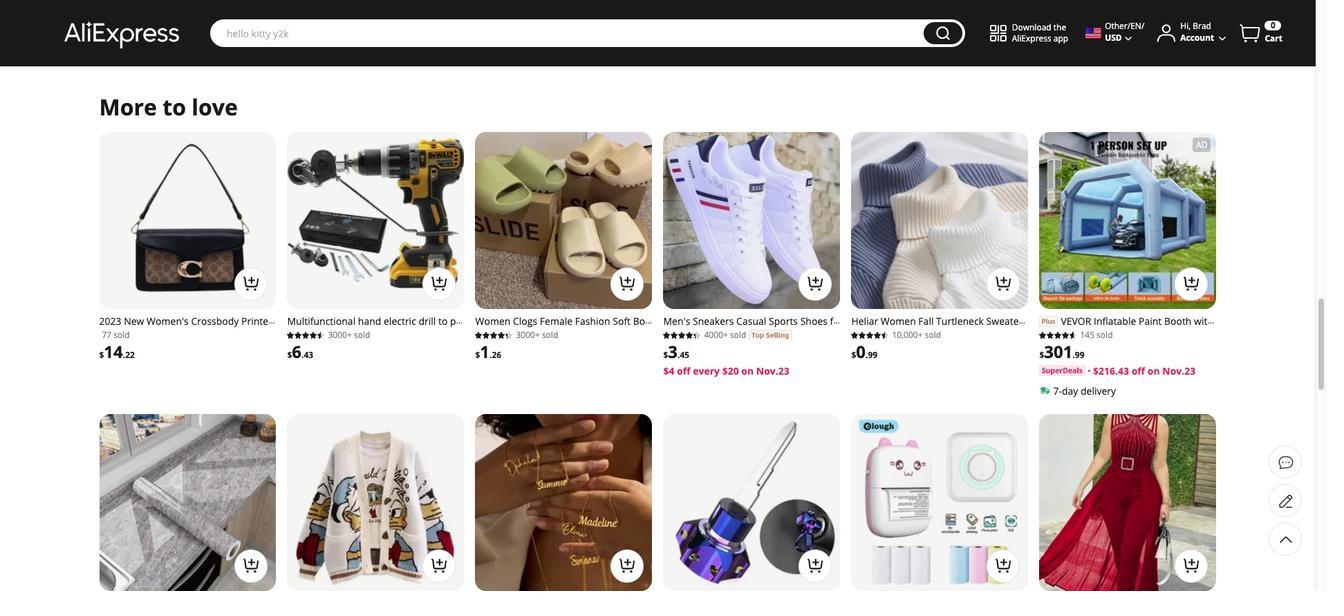 Task type: describe. For each thing, give the bounding box(es) containing it.
sheet
[[403, 328, 428, 341]]

crossbody
[[191, 315, 239, 328]]

nurse
[[556, 341, 583, 355]]

fashion inside '2023 new women's crossbody printed fashion small square contrast color si mple bags zipper high quality classic style pu leather'
[[99, 328, 134, 341]]

pullovers
[[907, 328, 948, 341]]

hi, brad
[[1181, 20, 1211, 32]]

autumn
[[860, 355, 896, 368]]

tent
[[1149, 341, 1169, 355]]

2022
[[490, 341, 512, 355]]

0 inside 0 cart
[[1271, 19, 1276, 31]]

0 horizontal spatial to
[[163, 92, 186, 122]]

electric
[[328, 328, 360, 341]]

with
[[1194, 315, 1214, 328]]

$ 0 . 99
[[852, 340, 878, 363]]

sneakers
[[693, 315, 734, 328]]

3000+ for 1
[[516, 329, 540, 341]]

0 vertical spatial paint
[[1139, 315, 1162, 328]]

sweater
[[986, 315, 1023, 328]]

slippers
[[546, 328, 582, 341]]

sold for 301
[[1097, 329, 1113, 341]]

women clogs female fashion soft bott om beach men slippers women's sand als 2022 summer nurse medical sabot eva breathable shoes
[[475, 315, 652, 368]]

26
[[492, 349, 501, 361]]

filter
[[1187, 341, 1210, 355]]

knitted
[[852, 328, 884, 341]]

leather inside '2023 new women's crossbody printed fashion small square contrast color si mple bags zipper high quality classic style pu leather'
[[139, 355, 173, 368]]

men inside men's sneakers casual sports shoes fo r men lightweight pu leather breatha ble shoe mens flat white tenis shoes zapatillas hombre
[[670, 328, 690, 341]]

. for 6
[[302, 349, 304, 361]]

plate
[[324, 341, 346, 355]]

$ for 1
[[475, 349, 480, 361]]

o
[[287, 341, 293, 355]]

system
[[1040, 355, 1072, 368]]

sold for 6
[[354, 329, 370, 341]]

bags
[[125, 341, 146, 355]]

powerf
[[1181, 328, 1213, 341]]

99 for 301
[[1075, 349, 1085, 361]]

delivery
[[1081, 384, 1116, 397]]

45
[[680, 349, 689, 361]]

1 vertical spatial shoes
[[806, 341, 833, 355]]

$ 14 . 22
[[99, 340, 135, 363]]

vevor
[[1061, 315, 1091, 328]]

10,000+ sold
[[892, 329, 941, 341]]

day
[[1062, 384, 1078, 397]]

fo
[[830, 315, 839, 328]]

hombre
[[709, 355, 746, 368]]

4000+ sold
[[704, 329, 746, 341]]

brad
[[1193, 20, 1211, 32]]

0 vertical spatial shoes
[[800, 315, 828, 328]]

7-day delivery
[[1053, 384, 1116, 397]]

winter
[[898, 355, 929, 368]]

heliar
[[852, 315, 878, 328]]

off inside $ 3 . 45 $4 off every $20 on nov.23
[[677, 364, 690, 378]]

ble
[[663, 341, 677, 355]]

women inside 'women clogs female fashion soft bott om beach men slippers women's sand als 2022 summer nurse medical sabot eva breathable shoes'
[[475, 315, 511, 328]]

hi,
[[1181, 20, 1191, 32]]

1
[[480, 340, 490, 363]]

7-
[[1053, 384, 1062, 397]]

account
[[1181, 32, 1214, 44]]

accessories
[[400, 341, 452, 355]]

clogs
[[513, 315, 537, 328]]

$ 6 . 43
[[287, 340, 313, 363]]

$ for 0
[[852, 349, 856, 361]]

every
[[693, 364, 720, 378]]

love
[[192, 92, 238, 122]]

mple
[[99, 341, 122, 355]]

2 on from the left
[[1148, 364, 1160, 378]]

fall
[[919, 315, 934, 328]]

3000+ sold for 1
[[516, 329, 558, 341]]

$20
[[722, 364, 739, 378]]

sold for 0
[[925, 329, 941, 341]]

other/ en /
[[1105, 20, 1145, 32]]

shoes inside 'women clogs female fashion soft bott om beach men slippers women's sand als 2022 summer nurse medical sabot eva breathable shoes'
[[547, 355, 574, 368]]

bott
[[633, 315, 652, 328]]

$ 301 . 99
[[1040, 340, 1085, 363]]

blowers
[[1040, 328, 1076, 341]]

$ for 14
[[99, 349, 104, 361]]

0 horizontal spatial drill
[[363, 328, 380, 341]]

square
[[164, 328, 196, 341]]

1 horizontal spatial spray
[[1123, 328, 1149, 341]]

white
[[751, 341, 777, 355]]

heliar women fall turtleneck sweater knitted soft pullovers cashmere jumpe rs basic soft sweaters for women 202 3 autumn winter
[[852, 315, 1028, 368]]

turtleneck
[[936, 315, 984, 328]]

to inside multifunctional hand electric drill to pla te cutter electric drill iron sheet cutter t o metal plate cutter tool accessories
[[438, 315, 448, 328]]

quality
[[204, 341, 236, 355]]

$ for 301
[[1040, 349, 1044, 361]]

. for 0
[[866, 349, 868, 361]]

1 horizontal spatial drill
[[419, 315, 436, 328]]

2 horizontal spatial cutter
[[431, 328, 457, 341]]

sold for 1
[[542, 329, 558, 341]]

leather inside men's sneakers casual sports shoes fo r men lightweight pu leather breatha ble shoe mens flat white tenis shoes zapatillas hombre
[[763, 328, 797, 341]]

sabot
[[623, 341, 649, 355]]

more
[[99, 92, 157, 122]]

other/
[[1105, 20, 1131, 32]]

en
[[1131, 20, 1142, 32]]

soft inside 'women clogs female fashion soft bott om beach men slippers women's sand als 2022 summer nurse medical sabot eva breathable shoes'
[[613, 315, 631, 328]]

pu inside men's sneakers casual sports shoes fo r men lightweight pu leather breatha ble shoe mens flat white tenis shoes zapatillas hombre
[[747, 328, 760, 341]]

small
[[137, 328, 162, 341]]

3000+ sold for 6
[[328, 329, 370, 341]]

for
[[952, 341, 967, 355]]

145
[[1080, 329, 1095, 341]]

men's sneakers casual sports shoes fo r men lightweight pu leather breatha ble shoe mens flat white tenis shoes zapatillas hombre
[[663, 315, 839, 368]]

female
[[540, 315, 573, 328]]



Task type: vqa. For each thing, say whether or not it's contained in the screenshot.
1st off from right
yes



Task type: locate. For each thing, give the bounding box(es) containing it.
1 vertical spatial 0
[[856, 340, 866, 363]]

$
[[99, 349, 104, 361], [287, 349, 292, 361], [475, 349, 480, 361], [663, 349, 668, 361], [852, 349, 856, 361], [1040, 349, 1044, 361]]

. inside $ 6 . 43
[[302, 349, 304, 361]]

pu down bags
[[123, 355, 136, 368]]

$ down blowers
[[1040, 349, 1044, 361]]

1 vertical spatial pu
[[123, 355, 136, 368]]

$ inside $ 0 . 99
[[852, 349, 856, 361]]

ul
[[1040, 341, 1048, 355]]

1 horizontal spatial cutter
[[349, 341, 376, 355]]

mens
[[705, 341, 730, 355]]

$ left 26
[[475, 349, 480, 361]]

aliexpress
[[1012, 32, 1052, 44]]

. right ble
[[678, 349, 680, 361]]

3 . from the left
[[490, 349, 492, 361]]

inflatable up boothcar
[[1078, 328, 1121, 341]]

off right $4
[[677, 364, 690, 378]]

hello kitty y2k text field
[[220, 26, 917, 40]]

$ 3 . 45 $4 off every $20 on nov.23
[[663, 340, 790, 378]]

$216.43
[[1093, 364, 1129, 378]]

inflatable
[[1094, 315, 1136, 328], [1078, 328, 1121, 341]]

metal
[[296, 341, 321, 355]]

3000+ sold up "plate"
[[328, 329, 370, 341]]

multifunctional hand electric drill to pla te cutter electric drill iron sheet cutter t o metal plate cutter tool accessories
[[287, 315, 464, 355]]

contrast
[[198, 328, 237, 341]]

sold right 77
[[114, 329, 130, 341]]

3000+ up "plate"
[[328, 329, 352, 341]]

4 . from the left
[[678, 349, 680, 361]]

0 horizontal spatial pu
[[123, 355, 136, 368]]

0 horizontal spatial leather
[[139, 355, 173, 368]]

43
[[304, 349, 313, 361]]

si
[[266, 328, 274, 341]]

3 inside heliar women fall turtleneck sweater knitted soft pullovers cashmere jumpe rs basic soft sweaters for women 202 3 autumn winter
[[852, 355, 857, 368]]

$ inside $ 6 . 43
[[287, 349, 292, 361]]

. inside $ 14 . 22
[[123, 349, 125, 361]]

. inside $ 1 . 26
[[490, 349, 492, 361]]

. right rs
[[866, 349, 868, 361]]

vevor inflatable paint booth with blowers inflatable spray booth powerf ul spray boothcar paint tent air filter system
[[1040, 315, 1214, 368]]

rs
[[852, 341, 860, 355]]

1 . from the left
[[123, 349, 125, 361]]

ad
[[1196, 139, 1208, 151]]

99 down 145
[[1075, 349, 1085, 361]]

14
[[104, 340, 123, 363]]

0 horizontal spatial on
[[741, 364, 754, 378]]

1 sold from the left
[[114, 329, 130, 341]]

$ inside $ 301 . 99
[[1040, 349, 1044, 361]]

. right mple
[[123, 349, 125, 361]]

1 vertical spatial leather
[[139, 355, 173, 368]]

1 horizontal spatial 99
[[1075, 349, 1085, 361]]

pu down casual
[[747, 328, 760, 341]]

1 horizontal spatial 3000+ sold
[[516, 329, 558, 341]]

leather down sports
[[763, 328, 797, 341]]

sold for 3
[[730, 329, 746, 341]]

soft left bott
[[613, 315, 631, 328]]

. for 3
[[678, 349, 680, 361]]

women down cashmere on the bottom right of the page
[[970, 341, 1005, 355]]

cutter down electric
[[349, 341, 376, 355]]

new
[[124, 315, 144, 328]]

. right als
[[490, 349, 492, 361]]

99 inside $ 301 . 99
[[1075, 349, 1085, 361]]

2023
[[99, 315, 121, 328]]

shoe
[[680, 341, 702, 355]]

$4
[[663, 364, 674, 378]]

booth up powerf
[[1164, 315, 1192, 328]]

1 nov.23 from the left
[[756, 364, 790, 378]]

cutter
[[299, 328, 325, 341], [431, 328, 457, 341], [349, 341, 376, 355]]

sold up the flat
[[730, 329, 746, 341]]

1 horizontal spatial women's
[[584, 328, 626, 341]]

1 horizontal spatial pu
[[747, 328, 760, 341]]

$ inside $ 1 . 26
[[475, 349, 480, 361]]

301
[[1044, 340, 1073, 363]]

multifunctional
[[287, 315, 356, 328]]

nov.23 down white
[[756, 364, 790, 378]]

0 horizontal spatial off
[[677, 364, 690, 378]]

. right o
[[302, 349, 304, 361]]

nov.23 inside $ 3 . 45 $4 off every $20 on nov.23
[[756, 364, 790, 378]]

paint left 'tent'
[[1124, 341, 1147, 355]]

shoes down breatha
[[806, 341, 833, 355]]

2 horizontal spatial women
[[970, 341, 1005, 355]]

2 3000+ from the left
[[516, 329, 540, 341]]

lightweight
[[693, 328, 745, 341]]

sold up boothcar
[[1097, 329, 1113, 341]]

iron
[[382, 328, 401, 341]]

. inside $ 0 . 99
[[866, 349, 868, 361]]

3 sold from the left
[[542, 329, 558, 341]]

jumpe
[[999, 328, 1028, 341]]

$ for 6
[[287, 349, 292, 361]]

0
[[1271, 19, 1276, 31], [856, 340, 866, 363]]

fashion up medical
[[575, 315, 610, 328]]

drill down hand
[[363, 328, 380, 341]]

3000+ for 6
[[328, 329, 352, 341]]

app
[[1054, 32, 1068, 44]]

casual
[[736, 315, 766, 328]]

high
[[180, 341, 201, 355]]

download the aliexpress app
[[1012, 21, 1068, 44]]

printed
[[241, 315, 274, 328]]

hand
[[358, 315, 381, 328]]

2023 new women's crossbody printed fashion small square contrast color si mple bags zipper high quality classic style pu leather
[[99, 315, 274, 368]]

. inside $ 3 . 45 $4 off every $20 on nov.23
[[678, 349, 680, 361]]

zapatillas
[[663, 355, 706, 368]]

classic
[[238, 341, 269, 355]]

boothcar
[[1078, 341, 1121, 355]]

0 horizontal spatial women
[[475, 315, 511, 328]]

shoes down "nurse"
[[547, 355, 574, 368]]

cart
[[1265, 32, 1283, 44]]

r
[[663, 328, 667, 341]]

$ inside $ 14 . 22
[[99, 349, 104, 361]]

.
[[123, 349, 125, 361], [302, 349, 304, 361], [490, 349, 492, 361], [678, 349, 680, 361], [866, 349, 868, 361], [1073, 349, 1075, 361]]

men up summer at the bottom left
[[523, 328, 543, 341]]

shoes up breatha
[[800, 315, 828, 328]]

99
[[868, 349, 878, 361], [1075, 349, 1085, 361]]

1 horizontal spatial fashion
[[575, 315, 610, 328]]

women's inside '2023 new women's crossbody printed fashion small square contrast color si mple bags zipper high quality classic style pu leather'
[[147, 315, 189, 328]]

1 99 from the left
[[868, 349, 878, 361]]

99 right rs
[[868, 349, 878, 361]]

2 men from the left
[[670, 328, 690, 341]]

6 $ from the left
[[1040, 349, 1044, 361]]

99 inside $ 0 . 99
[[868, 349, 878, 361]]

1 3000+ from the left
[[328, 329, 352, 341]]

pla
[[450, 315, 464, 328]]

6 . from the left
[[1073, 349, 1075, 361]]

$ left basic
[[852, 349, 856, 361]]

0 horizontal spatial spray
[[1050, 341, 1076, 355]]

0 horizontal spatial 3000+ sold
[[328, 329, 370, 341]]

women's inside 'women clogs female fashion soft bott om beach men slippers women's sand als 2022 summer nurse medical sabot eva breathable shoes'
[[584, 328, 626, 341]]

$ down 77
[[99, 349, 104, 361]]

1 horizontal spatial nov.23
[[1163, 364, 1196, 378]]

1 horizontal spatial 0
[[1271, 19, 1276, 31]]

download
[[1012, 21, 1052, 33]]

1 horizontal spatial off
[[1132, 364, 1145, 378]]

3 inside $ 3 . 45 $4 off every $20 on nov.23
[[668, 340, 678, 363]]

1 horizontal spatial 3000+
[[516, 329, 540, 341]]

women up om
[[475, 315, 511, 328]]

breatha
[[800, 328, 836, 341]]

2 sold from the left
[[354, 329, 370, 341]]

0 horizontal spatial fashion
[[99, 328, 134, 341]]

None button
[[924, 22, 962, 44]]

soft down 10,000+
[[888, 341, 906, 355]]

. inside $ 301 . 99
[[1073, 349, 1075, 361]]

1 horizontal spatial to
[[438, 315, 448, 328]]

1 horizontal spatial leather
[[763, 328, 797, 341]]

1 3000+ sold from the left
[[328, 329, 370, 341]]

sold up sweaters
[[925, 329, 941, 341]]

2 . from the left
[[302, 349, 304, 361]]

men
[[523, 328, 543, 341], [670, 328, 690, 341]]

6 sold from the left
[[1097, 329, 1113, 341]]

1 horizontal spatial men
[[670, 328, 690, 341]]

. right system
[[1073, 349, 1075, 361]]

on right "$20"
[[741, 364, 754, 378]]

0 cart
[[1265, 19, 1283, 44]]

flat
[[732, 341, 748, 355]]

pu inside '2023 new women's crossbody printed fashion small square contrast color si mple bags zipper high quality classic style pu leather'
[[123, 355, 136, 368]]

3000+ down clogs
[[516, 329, 540, 341]]

5 . from the left
[[866, 349, 868, 361]]

booth up 'tent'
[[1151, 328, 1178, 341]]

2 nov.23 from the left
[[1163, 364, 1196, 378]]

electric
[[384, 315, 416, 328]]

99 for 0
[[868, 349, 878, 361]]

men down men's
[[670, 328, 690, 341]]

5 sold from the left
[[925, 329, 941, 341]]

6
[[292, 340, 302, 363]]

breathable
[[495, 355, 545, 368]]

usd
[[1105, 32, 1122, 44]]

style
[[99, 355, 121, 368]]

1 men from the left
[[523, 328, 543, 341]]

$ 1 . 26
[[475, 340, 501, 363]]

drill up sheet
[[419, 315, 436, 328]]

77 sold
[[102, 329, 130, 341]]

spray up $216.43  off on nov.23
[[1123, 328, 1149, 341]]

1 on from the left
[[741, 364, 754, 378]]

1 horizontal spatial women
[[881, 315, 916, 328]]

$ inside $ 3 . 45 $4 off every $20 on nov.23
[[663, 349, 668, 361]]

to left pla
[[438, 315, 448, 328]]

3 down rs
[[852, 355, 857, 368]]

sand
[[629, 328, 651, 341]]

off right $216.43
[[1132, 364, 1145, 378]]

77
[[102, 329, 111, 341]]

women's up medical
[[584, 328, 626, 341]]

cutter up metal at bottom
[[299, 328, 325, 341]]

0 horizontal spatial 3000+
[[328, 329, 352, 341]]

0 horizontal spatial 0
[[856, 340, 866, 363]]

2 off from the left
[[1132, 364, 1145, 378]]

. for 14
[[123, 349, 125, 361]]

3 left 45
[[668, 340, 678, 363]]

tenis
[[780, 341, 803, 355]]

more to love
[[99, 92, 238, 122]]

fashion inside 'women clogs female fashion soft bott om beach men slippers women's sand als 2022 summer nurse medical sabot eva breathable shoes'
[[575, 315, 610, 328]]

$ for 3
[[663, 349, 668, 361]]

0 horizontal spatial nov.23
[[756, 364, 790, 378]]

zipper
[[149, 341, 178, 355]]

2 vertical spatial shoes
[[547, 355, 574, 368]]

. for 1
[[490, 349, 492, 361]]

medical
[[586, 341, 621, 355]]

0 vertical spatial leather
[[763, 328, 797, 341]]

$216.43  off on nov.23
[[1093, 364, 1196, 378]]

10,000+
[[892, 329, 923, 341]]

men inside 'women clogs female fashion soft bott om beach men slippers women's sand als 2022 summer nurse medical sabot eva breathable shoes'
[[523, 328, 543, 341]]

3000+ sold up summer at the bottom left
[[516, 329, 558, 341]]

nov.23 down the air at the right bottom
[[1163, 364, 1196, 378]]

2 3000+ sold from the left
[[516, 329, 558, 341]]

0 vertical spatial to
[[163, 92, 186, 122]]

1 vertical spatial paint
[[1124, 341, 1147, 355]]

inflatable up 145 sold
[[1094, 315, 1136, 328]]

5 $ from the left
[[852, 349, 856, 361]]

1 horizontal spatial on
[[1148, 364, 1160, 378]]

air
[[1172, 341, 1184, 355]]

beach
[[493, 328, 520, 341]]

shoes
[[800, 315, 828, 328], [806, 341, 833, 355], [547, 355, 574, 368]]

2 $ from the left
[[287, 349, 292, 361]]

3 $ from the left
[[475, 349, 480, 361]]

paint up 'tent'
[[1139, 315, 1162, 328]]

tool
[[378, 341, 398, 355]]

0 horizontal spatial 99
[[868, 349, 878, 361]]

0 horizontal spatial 3
[[668, 340, 678, 363]]

on down 'tent'
[[1148, 364, 1160, 378]]

22
[[125, 349, 135, 361]]

spray down blowers
[[1050, 341, 1076, 355]]

fashion
[[575, 315, 610, 328], [99, 328, 134, 341]]

2 99 from the left
[[1075, 349, 1085, 361]]

0 vertical spatial pu
[[747, 328, 760, 341]]

soft right knitted
[[887, 328, 904, 341]]

4 $ from the left
[[663, 349, 668, 361]]

color
[[240, 328, 264, 341]]

$ left 43
[[287, 349, 292, 361]]

on
[[741, 364, 754, 378], [1148, 364, 1160, 378]]

sold down hand
[[354, 329, 370, 341]]

$ up $4
[[663, 349, 668, 361]]

4 sold from the left
[[730, 329, 746, 341]]

0 vertical spatial 0
[[1271, 19, 1276, 31]]

leather
[[763, 328, 797, 341], [139, 355, 173, 368]]

cutter left the t on the bottom left of the page
[[431, 328, 457, 341]]

te
[[287, 328, 296, 341]]

to left love
[[163, 92, 186, 122]]

0 horizontal spatial men
[[523, 328, 543, 341]]

women up 10,000+
[[881, 315, 916, 328]]

cashmere
[[951, 328, 997, 341]]

0 horizontal spatial women's
[[147, 315, 189, 328]]

1 horizontal spatial 3
[[852, 355, 857, 368]]

0 horizontal spatial cutter
[[299, 328, 325, 341]]

1 $ from the left
[[99, 349, 104, 361]]

sold
[[114, 329, 130, 341], [354, 329, 370, 341], [542, 329, 558, 341], [730, 329, 746, 341], [925, 329, 941, 341], [1097, 329, 1113, 341]]

1 off from the left
[[677, 364, 690, 378]]

fashion up mple
[[99, 328, 134, 341]]

basic
[[863, 341, 886, 355]]

. for 301
[[1073, 349, 1075, 361]]

1 vertical spatial to
[[438, 315, 448, 328]]

women's up square at the bottom left of the page
[[147, 315, 189, 328]]

leather down zipper
[[139, 355, 173, 368]]

on inside $ 3 . 45 $4 off every $20 on nov.23
[[741, 364, 754, 378]]

booth
[[1164, 315, 1192, 328], [1151, 328, 1178, 341]]

sold down female
[[542, 329, 558, 341]]



